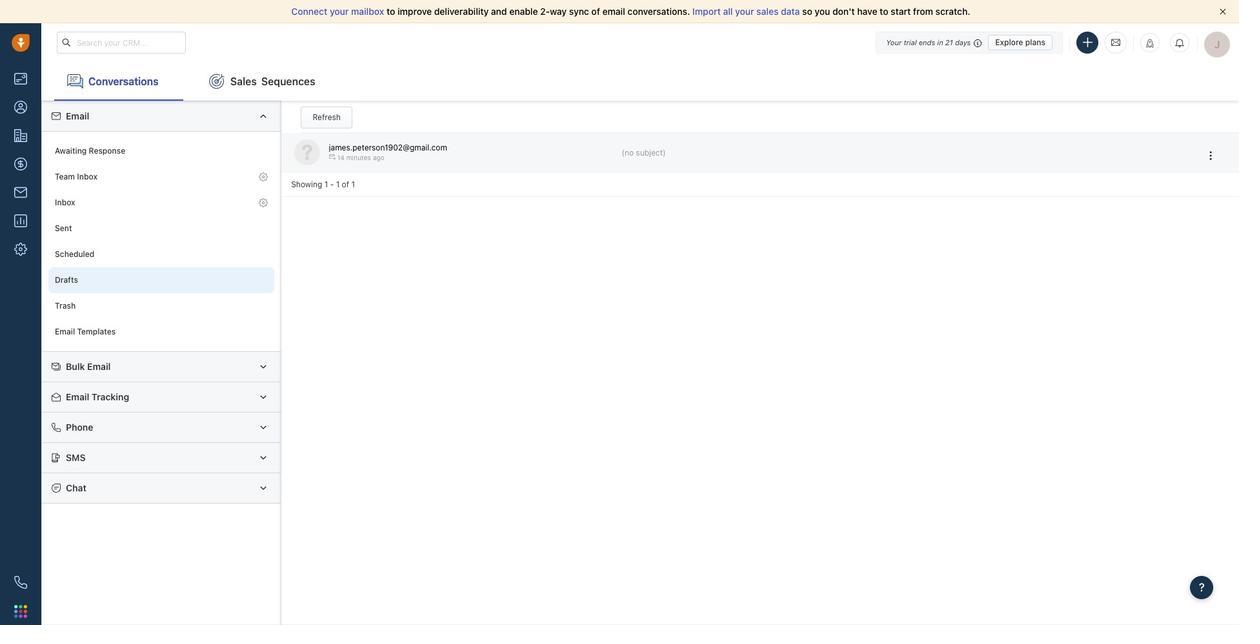 Task type: vqa. For each thing, say whether or not it's contained in the screenshot.
the top the Create
no



Task type: locate. For each thing, give the bounding box(es) containing it.
email templates
[[55, 327, 116, 337]]

14 minutes ago
[[337, 154, 385, 162]]

1 to from the left
[[387, 6, 395, 17]]

awaiting response link
[[48, 138, 275, 164]]

1 horizontal spatial your
[[736, 6, 755, 17]]

scratch.
[[936, 6, 971, 17]]

1 horizontal spatial of
[[592, 6, 600, 17]]

tracking
[[92, 391, 129, 402]]

freshworks switcher image
[[14, 605, 27, 618]]

14
[[337, 154, 345, 162]]

sales sequences link
[[196, 62, 328, 101]]

1 horizontal spatial to
[[880, 6, 889, 17]]

trial
[[904, 38, 917, 46]]

drafts link
[[48, 267, 275, 293]]

email right bulk
[[87, 361, 111, 372]]

email down "trash"
[[55, 327, 75, 337]]

0 horizontal spatial your
[[330, 6, 349, 17]]

sales
[[757, 6, 779, 17]]

2 your from the left
[[736, 6, 755, 17]]

scheduled link
[[48, 241, 275, 267]]

mailbox
[[351, 6, 384, 17]]

0 horizontal spatial 1
[[325, 180, 328, 189]]

(no subject) button
[[622, 147, 666, 158]]

email
[[66, 110, 89, 121], [55, 327, 75, 337], [87, 361, 111, 372], [66, 391, 89, 402]]

scheduled
[[55, 250, 95, 259]]

sent
[[55, 224, 72, 233]]

close image
[[1220, 8, 1227, 15]]

showing 1 - 1 of 1
[[291, 180, 355, 189]]

what's new image
[[1146, 39, 1155, 48]]

templates
[[77, 327, 116, 337]]

from
[[914, 6, 934, 17]]

of right -
[[342, 180, 349, 189]]

0 horizontal spatial of
[[342, 180, 349, 189]]

tab list
[[41, 62, 1240, 101]]

inbox down team at the left of page
[[55, 198, 75, 208]]

3 1 from the left
[[352, 180, 355, 189]]

email templates link
[[48, 319, 275, 345]]

bulk email
[[66, 361, 111, 372]]

email up phone on the left bottom of page
[[66, 391, 89, 402]]

improve
[[398, 6, 432, 17]]

sales sequences
[[231, 75, 316, 87]]

inbox
[[77, 172, 97, 182], [55, 198, 75, 208]]

connect your mailbox link
[[291, 6, 387, 17]]

to
[[387, 6, 395, 17], [880, 6, 889, 17]]

connect
[[291, 6, 328, 17]]

your right all
[[736, 6, 755, 17]]

1
[[325, 180, 328, 189], [336, 180, 340, 189], [352, 180, 355, 189]]

1 horizontal spatial 1
[[336, 180, 340, 189]]

1 horizontal spatial inbox
[[77, 172, 97, 182]]

-
[[330, 180, 334, 189]]

email tracking
[[66, 391, 129, 402]]

drafts
[[55, 275, 78, 285]]

chat
[[66, 482, 86, 493]]

0 horizontal spatial inbox
[[55, 198, 75, 208]]

1 vertical spatial inbox
[[55, 198, 75, 208]]

import all your sales data link
[[693, 6, 803, 17]]

to right "mailbox"
[[387, 6, 395, 17]]

don't
[[833, 6, 855, 17]]

email up awaiting
[[66, 110, 89, 121]]

0 horizontal spatial to
[[387, 6, 395, 17]]

all
[[723, 6, 733, 17]]

email for email templates
[[55, 327, 75, 337]]

1 vertical spatial of
[[342, 180, 349, 189]]

send email image
[[1112, 37, 1121, 48]]

team inbox link
[[48, 164, 275, 190]]

refresh button
[[301, 106, 353, 128]]

to left start
[[880, 6, 889, 17]]

of right sync at the top left of the page
[[592, 6, 600, 17]]

ago
[[373, 154, 385, 162]]

your
[[330, 6, 349, 17], [736, 6, 755, 17]]

1 1 from the left
[[325, 180, 328, 189]]

james.peterson1902@gmail.com
[[329, 143, 447, 153]]

your left "mailbox"
[[330, 6, 349, 17]]

inbox right team at the left of page
[[77, 172, 97, 182]]

2 horizontal spatial 1
[[352, 180, 355, 189]]

of
[[592, 6, 600, 17], [342, 180, 349, 189]]

0 vertical spatial of
[[592, 6, 600, 17]]

conversations.
[[628, 6, 690, 17]]



Task type: describe. For each thing, give the bounding box(es) containing it.
explore plans
[[996, 37, 1046, 47]]

awaiting response
[[55, 146, 125, 156]]

subject)
[[636, 148, 666, 158]]

trash
[[55, 301, 76, 311]]

start
[[891, 6, 911, 17]]

explore plans link
[[989, 35, 1053, 50]]

team inbox
[[55, 172, 97, 182]]

your
[[887, 38, 902, 46]]

phone
[[66, 422, 93, 433]]

team
[[55, 172, 75, 182]]

deliverability
[[434, 6, 489, 17]]

sequences
[[261, 75, 316, 87]]

enable
[[510, 6, 538, 17]]

you
[[815, 6, 831, 17]]

plans
[[1026, 37, 1046, 47]]

data
[[781, 6, 800, 17]]

showing
[[291, 180, 322, 189]]

(no subject)
[[622, 148, 666, 158]]

email for email tracking
[[66, 391, 89, 402]]

2 1 from the left
[[336, 180, 340, 189]]

refresh
[[313, 112, 341, 122]]

2-
[[541, 6, 550, 17]]

so
[[803, 6, 813, 17]]

sync
[[569, 6, 589, 17]]

email for email
[[66, 110, 89, 121]]

conversations link
[[54, 62, 183, 101]]

connect your mailbox to improve deliverability and enable 2-way sync of email conversations. import all your sales data so you don't have to start from scratch.
[[291, 6, 971, 17]]

phone image
[[14, 576, 27, 589]]

outgoing image
[[329, 154, 335, 160]]

your trial ends in 21 days
[[887, 38, 971, 46]]

in
[[938, 38, 944, 46]]

(no
[[622, 148, 634, 158]]

have
[[858, 6, 878, 17]]

explore
[[996, 37, 1024, 47]]

way
[[550, 6, 567, 17]]

sales
[[231, 75, 257, 87]]

and
[[491, 6, 507, 17]]

trash link
[[48, 293, 275, 319]]

email
[[603, 6, 626, 17]]

phone element
[[8, 570, 34, 595]]

import
[[693, 6, 721, 17]]

21
[[946, 38, 954, 46]]

inbox link
[[48, 190, 275, 216]]

awaiting
[[55, 146, 87, 156]]

days
[[956, 38, 971, 46]]

response
[[89, 146, 125, 156]]

2 to from the left
[[880, 6, 889, 17]]

sent link
[[48, 216, 275, 241]]

1 your from the left
[[330, 6, 349, 17]]

minutes
[[347, 154, 371, 162]]

ends
[[919, 38, 936, 46]]

conversations
[[88, 75, 159, 87]]

Search your CRM... text field
[[57, 32, 186, 54]]

sms
[[66, 452, 86, 463]]

tab list containing conversations
[[41, 62, 1240, 101]]

bulk
[[66, 361, 85, 372]]

0 vertical spatial inbox
[[77, 172, 97, 182]]



